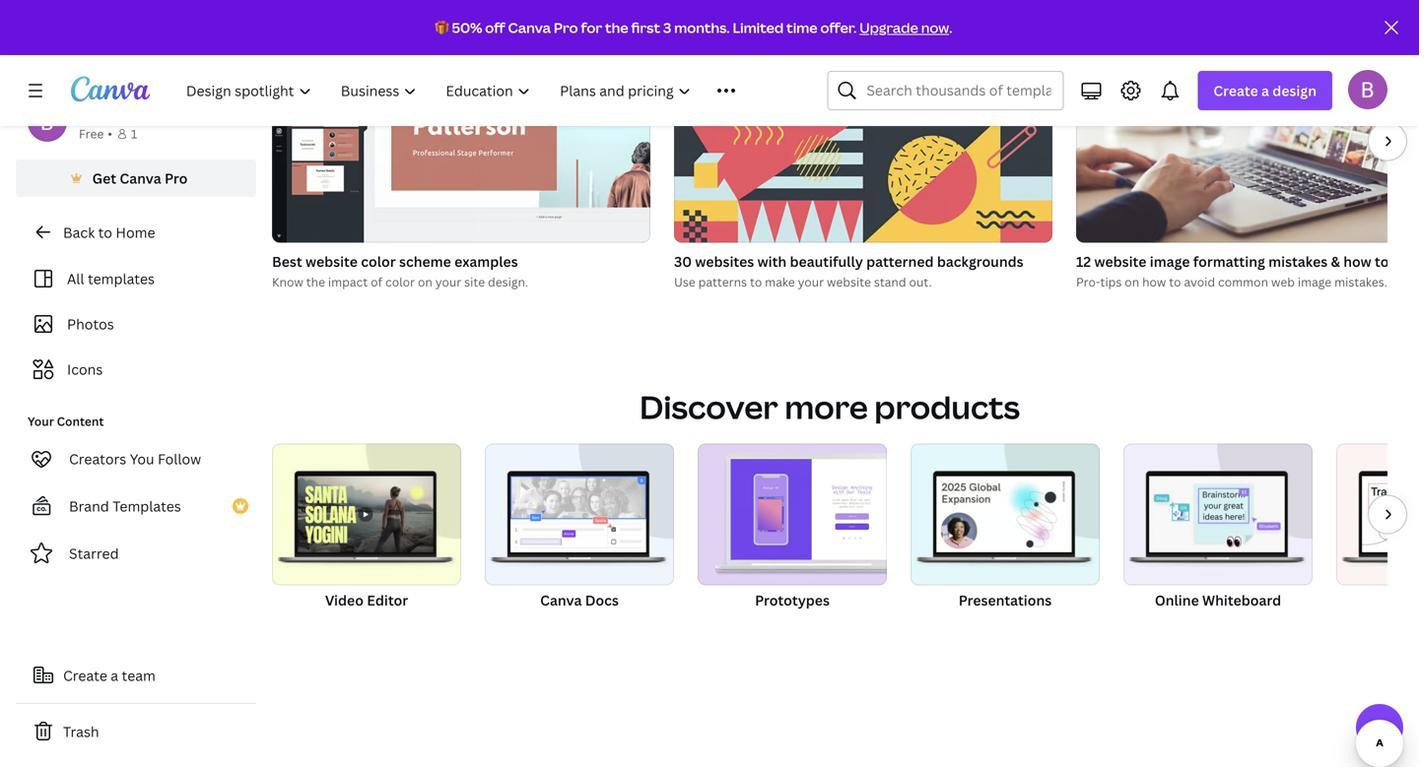 Task type: describe. For each thing, give the bounding box(es) containing it.
editor
[[367, 591, 408, 610]]

trash
[[63, 723, 99, 742]]

online whiteboard image
[[1124, 444, 1313, 586]]

create for create a team
[[63, 667, 107, 685]]

create a team button
[[16, 656, 256, 696]]

1 horizontal spatial how
[[1344, 252, 1372, 271]]

🎁
[[435, 18, 449, 37]]

team
[[122, 667, 156, 685]]

your content
[[28, 413, 104, 430]]

templates
[[113, 497, 181, 516]]

avoid
[[1184, 274, 1215, 290]]

site
[[464, 274, 485, 290]]

30 websites with beautifully patterned backgrounds image
[[674, 0, 1053, 243]]

examples
[[455, 252, 518, 271]]

brand templates link
[[16, 487, 256, 526]]

all templates
[[67, 270, 155, 288]]

to left the fix
[[1375, 252, 1389, 271]]

for
[[581, 18, 602, 37]]

templates
[[88, 270, 155, 288]]

0 vertical spatial image
[[1150, 252, 1190, 271]]

icons
[[67, 360, 103, 379]]

now
[[921, 18, 949, 37]]

products
[[874, 386, 1020, 429]]

back to home
[[63, 223, 155, 242]]

icons link
[[28, 351, 244, 388]]

create a design button
[[1198, 71, 1333, 110]]

free
[[79, 126, 104, 142]]

use
[[674, 274, 696, 290]]

know
[[272, 274, 303, 290]]

pdf editor image
[[1336, 444, 1419, 586]]

0 vertical spatial color
[[361, 252, 396, 271]]

create for create a design
[[1214, 81, 1258, 100]]

.
[[949, 18, 952, 37]]

limited
[[733, 18, 784, 37]]

brand templates
[[69, 497, 181, 516]]

best website color scheme examples image
[[272, 0, 650, 243]]

best website color scheme examples link
[[272, 251, 650, 272]]

online whiteboard
[[1155, 591, 1281, 610]]

stand
[[874, 274, 906, 290]]

prototypes
[[755, 591, 830, 610]]

photos
[[67, 315, 114, 334]]

formatting
[[1193, 252, 1265, 271]]

get canva pro
[[92, 169, 188, 188]]

1 vertical spatial color
[[385, 274, 415, 290]]

website for image
[[1094, 252, 1147, 271]]

30
[[674, 252, 692, 271]]

12
[[1076, 252, 1091, 271]]

all templates link
[[28, 260, 244, 298]]

presentations
[[959, 591, 1052, 610]]

back to home link
[[16, 213, 256, 252]]

video
[[325, 591, 364, 610]]

prototypes link
[[698, 444, 887, 631]]

scheme
[[399, 252, 451, 271]]

whiteboard
[[1202, 591, 1281, 610]]

starred
[[69, 545, 119, 563]]

50%
[[452, 18, 482, 37]]

first
[[631, 18, 660, 37]]

common
[[1218, 274, 1268, 290]]

a for design
[[1262, 81, 1269, 100]]

create a team
[[63, 667, 156, 685]]

docs
[[585, 591, 619, 610]]

with
[[758, 252, 787, 271]]

3
[[663, 18, 671, 37]]

mistakes
[[1269, 252, 1328, 271]]

online whiteboard link
[[1124, 444, 1313, 631]]

mistakes.
[[1335, 274, 1387, 290]]

impact
[[328, 274, 368, 290]]

fix
[[1392, 252, 1408, 271]]

1
[[131, 126, 137, 142]]

to inside 30 websites with beautifully patterned backgrounds use patterns to make your website stand out.
[[750, 274, 762, 290]]



Task type: locate. For each thing, give the bounding box(es) containing it.
to left make at the top of page
[[750, 274, 762, 290]]

website inside 12 website image formatting mistakes & how to fix th pro-tips on how to avoid common web image mistakes.
[[1094, 252, 1147, 271]]

creators
[[69, 450, 126, 469]]

the right for
[[605, 18, 628, 37]]

a for team
[[111, 667, 118, 685]]

content
[[57, 413, 104, 430]]

top level navigation element
[[173, 71, 780, 110], [173, 71, 780, 110]]

all
[[67, 270, 84, 288]]

website for color
[[306, 252, 358, 271]]

create
[[1214, 81, 1258, 100], [63, 667, 107, 685]]

canva
[[508, 18, 551, 37], [120, 169, 161, 188], [540, 591, 582, 610]]

backgrounds
[[937, 252, 1024, 271]]

🎁 50% off canva pro for the first 3 months. limited time offer. upgrade now .
[[435, 18, 952, 37]]

pro inside button
[[165, 169, 188, 188]]

color
[[361, 252, 396, 271], [385, 274, 415, 290]]

1 horizontal spatial image
[[1298, 274, 1332, 290]]

design.
[[488, 274, 528, 290]]

free •
[[79, 126, 112, 142]]

0 horizontal spatial create
[[63, 667, 107, 685]]

you
[[130, 450, 154, 469]]

your down beautifully
[[798, 274, 824, 290]]

0 vertical spatial the
[[605, 18, 628, 37]]

on inside 12 website image formatting mistakes & how to fix th pro-tips on how to avoid common web image mistakes.
[[1125, 274, 1139, 290]]

video editor link
[[272, 444, 461, 631]]

12 website image formatting mistakes & how to fix them image
[[1076, 0, 1419, 243]]

th
[[1412, 252, 1419, 271]]

1 horizontal spatial on
[[1125, 274, 1139, 290]]

0 horizontal spatial how
[[1142, 274, 1166, 290]]

0 vertical spatial how
[[1344, 252, 1372, 271]]

online
[[1155, 591, 1199, 610]]

2 vertical spatial canva
[[540, 591, 582, 610]]

create inside dropdown button
[[1214, 81, 1258, 100]]

1 vertical spatial a
[[111, 667, 118, 685]]

months.
[[674, 18, 730, 37]]

creators you follow
[[69, 450, 201, 469]]

upgrade
[[860, 18, 918, 37]]

offer.
[[820, 18, 857, 37]]

discover
[[640, 386, 778, 429]]

a left the design
[[1262, 81, 1269, 100]]

canva right off
[[508, 18, 551, 37]]

home
[[116, 223, 155, 242]]

0 horizontal spatial on
[[418, 274, 433, 290]]

patterned
[[866, 252, 934, 271]]

12 website image formatting mistakes & how to fix th pro-tips on how to avoid common web image mistakes.
[[1076, 252, 1419, 290]]

how up mistakes.
[[1344, 252, 1372, 271]]

off
[[485, 18, 505, 37]]

1 horizontal spatial a
[[1262, 81, 1269, 100]]

0 horizontal spatial image
[[1150, 252, 1190, 271]]

30 websites with beautifully patterned backgrounds link
[[674, 251, 1053, 272]]

0 horizontal spatial your
[[435, 274, 461, 290]]

time
[[787, 18, 818, 37]]

video editor image
[[272, 444, 461, 586]]

Search search field
[[867, 72, 1051, 109]]

website inside 30 websites with beautifully patterned backgrounds use patterns to make your website stand out.
[[827, 274, 871, 290]]

make
[[765, 274, 795, 290]]

1 vertical spatial canva
[[120, 169, 161, 188]]

your inside 'best website color scheme examples know the impact of color on your site design.'
[[435, 274, 461, 290]]

websites
[[695, 252, 754, 271]]

creators you follow link
[[16, 440, 256, 479]]

1 on from the left
[[418, 274, 433, 290]]

image up avoid
[[1150, 252, 1190, 271]]

image down mistakes
[[1298, 274, 1332, 290]]

photos link
[[28, 306, 244, 343]]

website down '30 websites with beautifully patterned backgrounds' link
[[827, 274, 871, 290]]

how
[[1344, 252, 1372, 271], [1142, 274, 1166, 290]]

best
[[272, 252, 302, 271]]

best website color scheme examples know the impact of color on your site design.
[[272, 252, 528, 290]]

pro left for
[[554, 18, 578, 37]]

website up tips
[[1094, 252, 1147, 271]]

0 vertical spatial pro
[[554, 18, 578, 37]]

0 horizontal spatial a
[[111, 667, 118, 685]]

how right tips
[[1142, 274, 1166, 290]]

the for for
[[605, 18, 628, 37]]

canva docs
[[540, 591, 619, 610]]

to left avoid
[[1169, 274, 1181, 290]]

create left the design
[[1214, 81, 1258, 100]]

1 vertical spatial pro
[[165, 169, 188, 188]]

on
[[418, 274, 433, 290], [1125, 274, 1139, 290]]

1 vertical spatial the
[[306, 274, 325, 290]]

pro-
[[1076, 274, 1100, 290]]

1 horizontal spatial the
[[605, 18, 628, 37]]

a left team
[[111, 667, 118, 685]]

1 your from the left
[[435, 274, 461, 290]]

the for know
[[306, 274, 325, 290]]

on right tips
[[1125, 274, 1139, 290]]

of
[[371, 274, 383, 290]]

canva docs link
[[485, 444, 674, 631]]

canva inside 'link'
[[540, 591, 582, 610]]

pro
[[554, 18, 578, 37], [165, 169, 188, 188]]

discover more products
[[640, 386, 1020, 429]]

design
[[1273, 81, 1317, 100]]

get canva pro button
[[16, 160, 256, 197]]

trash link
[[16, 713, 256, 752]]

more
[[785, 386, 868, 429]]

tips
[[1100, 274, 1122, 290]]

a inside button
[[111, 667, 118, 685]]

to inside the back to home link
[[98, 223, 112, 242]]

None search field
[[827, 71, 1064, 110]]

bob builder image
[[1348, 70, 1388, 109]]

your down the 'best website color scheme examples' link
[[435, 274, 461, 290]]

prototypes image
[[698, 444, 887, 586]]

presentations image
[[911, 444, 1100, 586]]

1 vertical spatial create
[[63, 667, 107, 685]]

beautifully
[[790, 252, 863, 271]]

back
[[63, 223, 95, 242]]

a inside dropdown button
[[1262, 81, 1269, 100]]

1 horizontal spatial pro
[[554, 18, 578, 37]]

web
[[1271, 274, 1295, 290]]

pro up the back to home link
[[165, 169, 188, 188]]

1 vertical spatial image
[[1298, 274, 1332, 290]]

0 vertical spatial a
[[1262, 81, 1269, 100]]

create left team
[[63, 667, 107, 685]]

website up impact
[[306, 252, 358, 271]]

color right of
[[385, 274, 415, 290]]

canva inside button
[[120, 169, 161, 188]]

canva left docs
[[540, 591, 582, 610]]

create a design
[[1214, 81, 1317, 100]]

0 horizontal spatial pro
[[165, 169, 188, 188]]

a
[[1262, 81, 1269, 100], [111, 667, 118, 685]]

1 horizontal spatial create
[[1214, 81, 1258, 100]]

website inside 'best website color scheme examples know the impact of color on your site design.'
[[306, 252, 358, 271]]

1 vertical spatial how
[[1142, 274, 1166, 290]]

&
[[1331, 252, 1340, 271]]

the inside 'best website color scheme examples know the impact of color on your site design.'
[[306, 274, 325, 290]]

canva docs image
[[485, 444, 674, 586]]

patterns
[[698, 274, 747, 290]]

2 on from the left
[[1125, 274, 1139, 290]]

0 vertical spatial create
[[1214, 81, 1258, 100]]

30 websites with beautifully patterned backgrounds use patterns to make your website stand out.
[[674, 252, 1024, 290]]

0 horizontal spatial the
[[306, 274, 325, 290]]

2 your from the left
[[798, 274, 824, 290]]

starred link
[[16, 534, 256, 574]]

color up of
[[361, 252, 396, 271]]

•
[[108, 126, 112, 142]]

the right know
[[306, 274, 325, 290]]

on inside 'best website color scheme examples know the impact of color on your site design.'
[[418, 274, 433, 290]]

0 vertical spatial canva
[[508, 18, 551, 37]]

the
[[605, 18, 628, 37], [306, 274, 325, 290]]

your
[[435, 274, 461, 290], [798, 274, 824, 290]]

12 website image formatting mistakes & how to fix th link
[[1076, 251, 1419, 272]]

to right back
[[98, 223, 112, 242]]

upgrade now button
[[860, 18, 949, 37]]

0 horizontal spatial website
[[306, 252, 358, 271]]

out.
[[909, 274, 932, 290]]

get
[[92, 169, 116, 188]]

presentations link
[[911, 444, 1100, 631]]

canva right get
[[120, 169, 161, 188]]

create inside button
[[63, 667, 107, 685]]

your
[[28, 413, 54, 430]]

2 horizontal spatial website
[[1094, 252, 1147, 271]]

1 horizontal spatial your
[[798, 274, 824, 290]]

your inside 30 websites with beautifully patterned backgrounds use patterns to make your website stand out.
[[798, 274, 824, 290]]

on down scheme
[[418, 274, 433, 290]]

1 horizontal spatial website
[[827, 274, 871, 290]]



Task type: vqa. For each thing, say whether or not it's contained in the screenshot.
CROWDS
no



